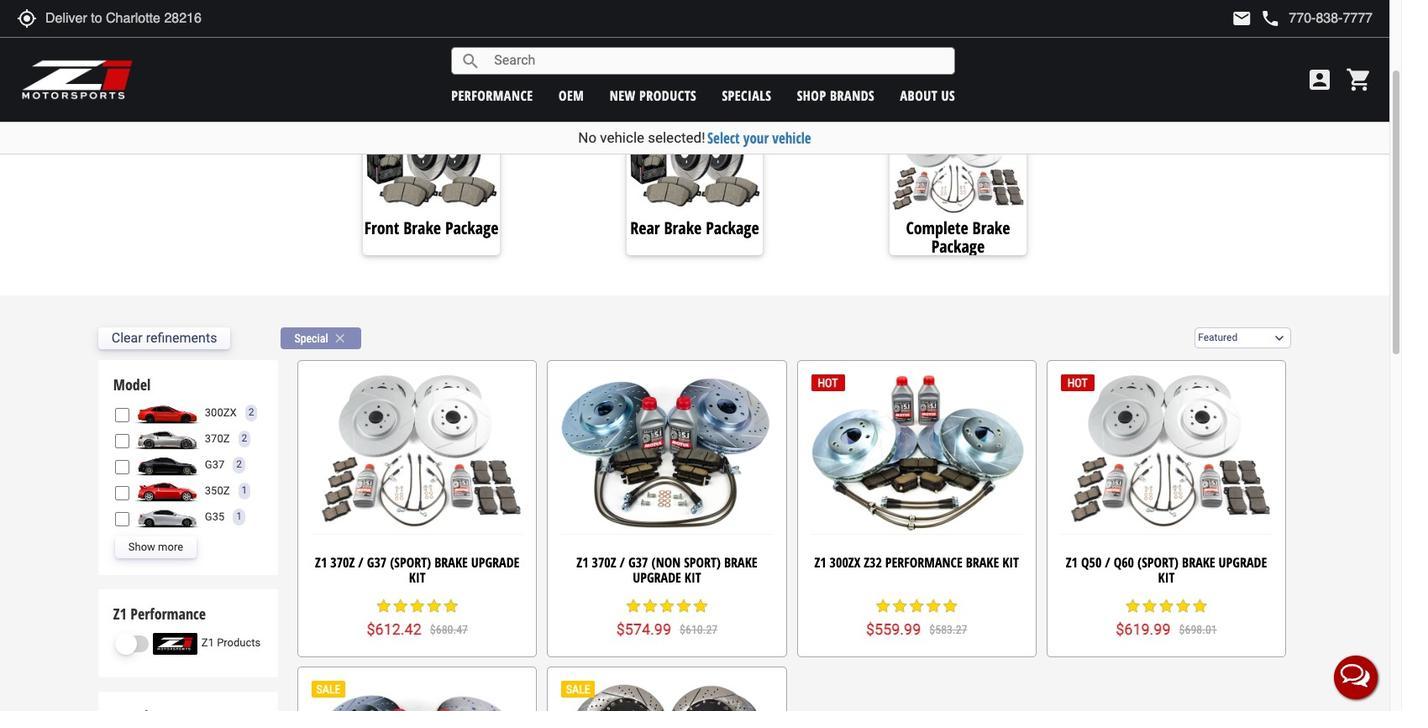 Task type: locate. For each thing, give the bounding box(es) containing it.
performance right z32
[[886, 554, 963, 573]]

15 star from the left
[[942, 598, 959, 615]]

0 vertical spatial 1
[[242, 485, 247, 497]]

$583.27
[[930, 624, 968, 637]]

1 right 350z
[[242, 485, 247, 497]]

0 vertical spatial 300zx
[[205, 407, 237, 419]]

performance
[[452, 86, 533, 105]]

/ inside the z1 370z / g37 (non sport) brake upgrade kit
[[620, 554, 625, 573]]

show more button
[[115, 537, 197, 559]]

(sport) for q60
[[1138, 554, 1179, 573]]

g37 left (non
[[629, 554, 648, 573]]

1 horizontal spatial g37
[[367, 554, 387, 573]]

z1 370z / g37 (sport) brake upgrade kit
[[315, 554, 520, 587]]

1 (sport) from the left
[[390, 554, 431, 573]]

specials
[[722, 86, 772, 105]]

show
[[128, 541, 155, 554]]

specials link
[[722, 86, 772, 105]]

upgrade inside the z1 q50 / q60 (sport) brake upgrade kit
[[1219, 554, 1268, 573]]

0 horizontal spatial package
[[445, 217, 499, 239]]

complete
[[906, 217, 969, 239]]

/ inside z1 370z / g37 (sport) brake upgrade kit
[[358, 554, 364, 573]]

brake inside complete brake package
[[973, 217, 1011, 239]]

g37 inside the z1 370z / g37 (non sport) brake upgrade kit
[[629, 554, 648, 573]]

7 star from the left
[[642, 598, 659, 615]]

1 / from the left
[[358, 554, 364, 573]]

kit inside z1 370z / g37 (sport) brake upgrade kit
[[409, 569, 426, 587]]

sport)
[[684, 554, 721, 573]]

(sport) inside the z1 q50 / q60 (sport) brake upgrade kit
[[1138, 554, 1179, 573]]

(sport) right q60 on the bottom
[[1138, 554, 1179, 573]]

g37 up 350z
[[205, 459, 225, 471]]

z1 for z1 370z / g37 (non sport) brake upgrade kit
[[577, 554, 589, 573]]

performance link
[[452, 86, 533, 105]]

about us
[[901, 86, 956, 105]]

g37
[[205, 459, 225, 471], [367, 554, 387, 573], [629, 554, 648, 573]]

q50
[[1082, 554, 1102, 573]]

mail link
[[1232, 8, 1253, 29]]

370z for z1 370z / g37 (sport) brake upgrade kit
[[331, 554, 355, 573]]

kit inside the z1 370z / g37 (non sport) brake upgrade kit
[[685, 569, 702, 587]]

2 / from the left
[[620, 554, 625, 573]]

300zx right nissan 300zx z32 1990 1991 1992 1993 1994 1995 1996 vg30dett vg30de twin turbo non turbo z1 motorsports image
[[205, 407, 237, 419]]

upgrade inside the z1 370z / g37 (non sport) brake upgrade kit
[[633, 569, 682, 587]]

2 horizontal spatial upgrade
[[1219, 554, 1268, 573]]

0 horizontal spatial /
[[358, 554, 364, 573]]

z1 performance
[[113, 604, 206, 624]]

star
[[375, 598, 392, 615], [392, 598, 409, 615], [409, 598, 426, 615], [426, 598, 443, 615], [443, 598, 460, 615], [625, 598, 642, 615], [642, 598, 659, 615], [659, 598, 676, 615], [676, 598, 693, 615], [693, 598, 709, 615], [875, 598, 892, 615], [892, 598, 909, 615], [909, 598, 926, 615], [926, 598, 942, 615], [942, 598, 959, 615], [1125, 598, 1142, 615], [1142, 598, 1159, 615], [1159, 598, 1175, 615], [1175, 598, 1192, 615], [1192, 598, 1209, 615]]

1 horizontal spatial upgrade
[[633, 569, 682, 587]]

6 star from the left
[[625, 598, 642, 615]]

2 horizontal spatial 370z
[[592, 554, 617, 573]]

/ for z1 q50 / q60 (sport) brake upgrade kit
[[1105, 554, 1111, 573]]

2 vertical spatial 2
[[236, 459, 242, 471]]

350z
[[205, 485, 230, 497]]

vehicle
[[773, 129, 812, 148], [600, 129, 645, 146]]

(non
[[652, 554, 681, 573]]

kit
[[1003, 554, 1020, 573], [409, 569, 426, 587], [685, 569, 702, 587], [1159, 569, 1175, 587]]

rear
[[631, 217, 660, 239]]

g35
[[205, 511, 225, 523]]

/ inside the z1 q50 / q60 (sport) brake upgrade kit
[[1105, 554, 1111, 573]]

2 horizontal spatial package
[[932, 235, 985, 258]]

star star star star star $612.42 $680.47
[[367, 598, 468, 639]]

3 / from the left
[[1105, 554, 1111, 573]]

$610.27
[[680, 624, 718, 637]]

2 horizontal spatial g37
[[629, 554, 648, 573]]

1
[[242, 485, 247, 497], [236, 511, 242, 523]]

z1 for z1 products
[[202, 637, 214, 650]]

(sport)
[[390, 554, 431, 573], [1138, 554, 1179, 573]]

infiniti g35 coupe sedan v35 v36 skyline 2003 2004 2005 2006 2007 2008 3.5l vq35de revup rev up vq35hr z1 motorsports image
[[133, 507, 201, 529]]

1 vertical spatial performance
[[131, 604, 206, 624]]

20 star from the left
[[1192, 598, 1209, 615]]

1 right the g35
[[236, 511, 242, 523]]

370z
[[205, 433, 230, 445], [331, 554, 355, 573], [592, 554, 617, 573]]

upgrade inside z1 370z / g37 (sport) brake upgrade kit
[[471, 554, 520, 573]]

1 horizontal spatial 300zx
[[830, 554, 861, 573]]

z1 inside the z1 q50 / q60 (sport) brake upgrade kit
[[1066, 554, 1078, 573]]

2 for g37
[[236, 459, 242, 471]]

z1 inside the z1 370z / g37 (non sport) brake upgrade kit
[[577, 554, 589, 573]]

1 vertical spatial 2
[[242, 433, 247, 445]]

/
[[358, 554, 364, 573], [620, 554, 625, 573], [1105, 554, 1111, 573]]

z1 inside z1 370z / g37 (sport) brake upgrade kit
[[315, 554, 327, 573]]

(sport) inside z1 370z / g37 (sport) brake upgrade kit
[[390, 554, 431, 573]]

1 horizontal spatial /
[[620, 554, 625, 573]]

package inside complete brake package
[[932, 235, 985, 258]]

17 star from the left
[[1142, 598, 1159, 615]]

package for front brake package
[[445, 217, 499, 239]]

about us link
[[901, 86, 956, 105]]

kit left q50
[[1003, 554, 1020, 573]]

brake inside the z1 q50 / q60 (sport) brake upgrade kit
[[1183, 554, 1216, 573]]

$612.42
[[367, 621, 422, 639]]

refinements
[[146, 331, 217, 346]]

370z inside z1 370z / g37 (sport) brake upgrade kit
[[331, 554, 355, 573]]

1 horizontal spatial 370z
[[331, 554, 355, 573]]

vehicle inside no vehicle selected! select your vehicle
[[600, 129, 645, 146]]

z32
[[864, 554, 882, 573]]

package
[[445, 217, 499, 239], [706, 217, 760, 239], [932, 235, 985, 258]]

0 horizontal spatial vehicle
[[600, 129, 645, 146]]

your
[[744, 129, 769, 148]]

package for rear brake package
[[706, 217, 760, 239]]

2 horizontal spatial /
[[1105, 554, 1111, 573]]

vehicle right no
[[600, 129, 645, 146]]

0 horizontal spatial (sport)
[[390, 554, 431, 573]]

(sport) for g37
[[390, 554, 431, 573]]

z1
[[315, 554, 327, 573], [577, 554, 589, 573], [815, 554, 827, 573], [1066, 554, 1078, 573], [113, 604, 127, 624], [202, 637, 214, 650]]

rear brake package link
[[627, 217, 764, 240]]

$619.99
[[1116, 621, 1171, 639]]

z1 products
[[202, 637, 261, 650]]

z1 for z1 300zx z32 performance brake kit
[[815, 554, 827, 573]]

oem
[[559, 86, 584, 105]]

select your vehicle link
[[708, 129, 812, 148]]

phone link
[[1261, 8, 1373, 29]]

g37 inside z1 370z / g37 (sport) brake upgrade kit
[[367, 554, 387, 573]]

1 horizontal spatial performance
[[886, 554, 963, 573]]

2 for 300zx
[[249, 407, 254, 419]]

2 star from the left
[[392, 598, 409, 615]]

mail
[[1232, 8, 1253, 29]]

(sport) up star star star star star $612.42 $680.47
[[390, 554, 431, 573]]

kit inside the z1 q50 / q60 (sport) brake upgrade kit
[[1159, 569, 1175, 587]]

no vehicle selected! select your vehicle
[[579, 129, 812, 148]]

300zx left z32
[[830, 554, 861, 573]]

brands
[[830, 86, 875, 105]]

upgrade
[[471, 554, 520, 573], [1219, 554, 1268, 573], [633, 569, 682, 587]]

1 horizontal spatial package
[[706, 217, 760, 239]]

0 horizontal spatial upgrade
[[471, 554, 520, 573]]

new products link
[[610, 86, 697, 105]]

my_location
[[17, 8, 37, 29]]

2
[[249, 407, 254, 419], [242, 433, 247, 445], [236, 459, 242, 471]]

None checkbox
[[115, 408, 129, 422], [115, 434, 129, 448], [115, 460, 129, 474], [115, 486, 129, 501], [115, 408, 129, 422], [115, 434, 129, 448], [115, 460, 129, 474], [115, 486, 129, 501]]

performance
[[886, 554, 963, 573], [131, 604, 206, 624]]

z1 370z / g37 (non sport) brake upgrade kit
[[577, 554, 758, 587]]

370z for z1 370z / g37 (non sport) brake upgrade kit
[[592, 554, 617, 573]]

more
[[158, 541, 183, 554]]

1 horizontal spatial (sport)
[[1138, 554, 1179, 573]]

/ for z1 370z / g37 (non sport) brake upgrade kit
[[620, 554, 625, 573]]

4 star from the left
[[426, 598, 443, 615]]

clear refinements
[[112, 331, 217, 346]]

1 vertical spatial 1
[[236, 511, 242, 523]]

complete brake package link
[[890, 217, 1027, 258]]

$680.47
[[430, 624, 468, 637]]

kit up star star star star star $619.99 $698.01
[[1159, 569, 1175, 587]]

search
[[461, 51, 481, 71]]

brake
[[112, 47, 180, 88], [404, 217, 441, 239], [664, 217, 702, 239], [973, 217, 1011, 239], [435, 554, 468, 573], [725, 554, 758, 573], [966, 554, 1000, 573], [1183, 554, 1216, 573]]

close
[[333, 331, 348, 346]]

kit up star star star star star $612.42 $680.47
[[409, 569, 426, 587]]

kit right (non
[[685, 569, 702, 587]]

shop
[[797, 86, 827, 105]]

q60
[[1114, 554, 1135, 573]]

0 horizontal spatial 370z
[[205, 433, 230, 445]]

brake packages
[[112, 47, 295, 88]]

1 for g35
[[236, 511, 242, 523]]

370z inside the z1 370z / g37 (non sport) brake upgrade kit
[[592, 554, 617, 573]]

None checkbox
[[115, 512, 129, 527]]

z1 300zx z32 performance brake kit
[[815, 554, 1020, 573]]

shopping_cart
[[1346, 66, 1373, 93]]

300zx
[[205, 407, 237, 419], [830, 554, 861, 573]]

nissan 350z z33 2003 2004 2005 2006 2007 2008 2009 vq35de 3.5l revup rev up vq35hr nismo z1 motorsports image
[[133, 481, 201, 503]]

0 horizontal spatial g37
[[205, 459, 225, 471]]

performance down more
[[131, 604, 206, 624]]

clear
[[112, 331, 143, 346]]

nissan 370z z34 2009 2010 2011 2012 2013 2014 2015 2016 2017 2018 2019 3.7l vq37vhr vhr nismo z1 motorsports image
[[133, 429, 201, 451]]

1 horizontal spatial vehicle
[[773, 129, 812, 148]]

0 vertical spatial 2
[[249, 407, 254, 419]]

vehicle right your
[[773, 129, 812, 148]]

3 star from the left
[[409, 598, 426, 615]]

2 (sport) from the left
[[1138, 554, 1179, 573]]

g37 up star star star star star $612.42 $680.47
[[367, 554, 387, 573]]



Task type: vqa. For each thing, say whether or not it's contained in the screenshot.


Task type: describe. For each thing, give the bounding box(es) containing it.
products
[[217, 637, 261, 650]]

z1 for z1 370z / g37 (sport) brake upgrade kit
[[315, 554, 327, 573]]

z1 motorsports logo image
[[21, 59, 134, 101]]

11 star from the left
[[875, 598, 892, 615]]

16 star from the left
[[1125, 598, 1142, 615]]

10 star from the left
[[693, 598, 709, 615]]

5 star from the left
[[443, 598, 460, 615]]

phone
[[1261, 8, 1281, 29]]

about
[[901, 86, 938, 105]]

selected!
[[648, 129, 706, 146]]

brake inside "front brake package" link
[[404, 217, 441, 239]]

/ for z1 370z / g37 (sport) brake upgrade kit
[[358, 554, 364, 573]]

front brake package
[[365, 217, 499, 239]]

star star star star star $574.99 $610.27
[[617, 598, 718, 639]]

shop brands
[[797, 86, 875, 105]]

no
[[579, 129, 597, 146]]

infiniti g37 coupe sedan convertible v36 cv36 hv36 skyline 2008 2009 2010 2011 2012 2013 3.7l vq37vhr z1 motorsports image
[[133, 455, 201, 477]]

packages
[[188, 47, 295, 88]]

z1 for z1 q50 / q60 (sport) brake upgrade kit
[[1066, 554, 1078, 573]]

special
[[294, 332, 328, 345]]

$559.99
[[867, 621, 921, 639]]

Search search field
[[481, 48, 955, 74]]

account_box
[[1307, 66, 1334, 93]]

1 vertical spatial 300zx
[[830, 554, 861, 573]]

g37 for z1 370z / g37 (non sport) brake upgrade kit
[[629, 554, 648, 573]]

brake inside z1 370z / g37 (sport) brake upgrade kit
[[435, 554, 468, 573]]

model
[[113, 375, 151, 395]]

special close
[[294, 331, 348, 346]]

2 for 370z
[[242, 433, 247, 445]]

front
[[365, 217, 399, 239]]

clear refinements button
[[98, 328, 231, 349]]

0 horizontal spatial performance
[[131, 604, 206, 624]]

14 star from the left
[[926, 598, 942, 615]]

$698.01
[[1180, 624, 1218, 637]]

$574.99
[[617, 621, 672, 639]]

0 vertical spatial performance
[[886, 554, 963, 573]]

new products
[[610, 86, 697, 105]]

new
[[610, 86, 636, 105]]

z1 for z1 performance
[[113, 604, 127, 624]]

13 star from the left
[[909, 598, 926, 615]]

package for complete brake package
[[932, 235, 985, 258]]

brake inside the z1 370z / g37 (non sport) brake upgrade kit
[[725, 554, 758, 573]]

12 star from the left
[[892, 598, 909, 615]]

brake inside rear brake package link
[[664, 217, 702, 239]]

g37 for z1 370z / g37 (sport) brake upgrade kit
[[367, 554, 387, 573]]

19 star from the left
[[1175, 598, 1192, 615]]

products
[[640, 86, 697, 105]]

upgrade for z1 q50 / q60 (sport) brake upgrade kit
[[1219, 554, 1268, 573]]

9 star from the left
[[676, 598, 693, 615]]

front brake package link
[[363, 217, 500, 240]]

upgrade for z1 370z / g37 (sport) brake upgrade kit
[[471, 554, 520, 573]]

8 star from the left
[[659, 598, 676, 615]]

1 star from the left
[[375, 598, 392, 615]]

nissan 300zx z32 1990 1991 1992 1993 1994 1995 1996 vg30dett vg30de twin turbo non turbo z1 motorsports image
[[133, 403, 201, 424]]

star star star star star $619.99 $698.01
[[1116, 598, 1218, 639]]

shopping_cart link
[[1342, 66, 1373, 93]]

account_box link
[[1303, 66, 1338, 93]]

oem link
[[559, 86, 584, 105]]

0 horizontal spatial 300zx
[[205, 407, 237, 419]]

us
[[942, 86, 956, 105]]

z1 q50 / q60 (sport) brake upgrade kit
[[1066, 554, 1268, 587]]

star star star star star $559.99 $583.27
[[867, 598, 968, 639]]

mail phone
[[1232, 8, 1281, 29]]

show more
[[128, 541, 183, 554]]

rear brake package
[[631, 217, 760, 239]]

1 for 350z
[[242, 485, 247, 497]]

select
[[708, 129, 740, 148]]

shop brands link
[[797, 86, 875, 105]]

complete brake package
[[906, 217, 1011, 258]]

18 star from the left
[[1159, 598, 1175, 615]]



